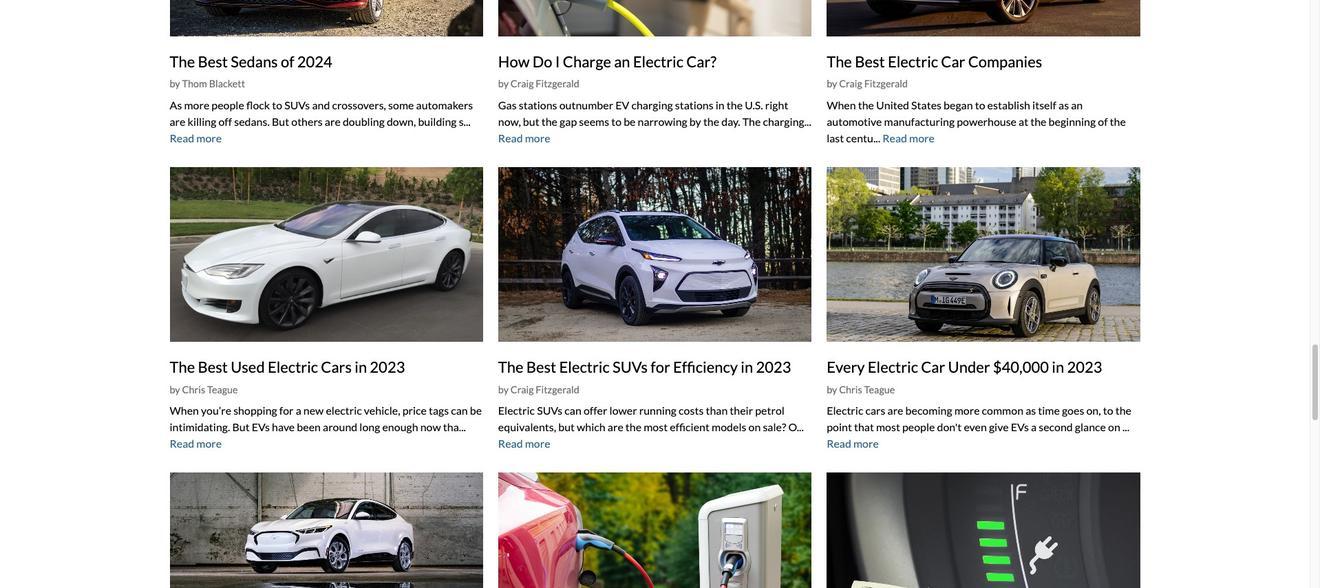 Task type: vqa. For each thing, say whether or not it's contained in the screenshot.
intimidating.
yes



Task type: locate. For each thing, give the bounding box(es) containing it.
1 horizontal spatial most
[[877, 421, 901, 434]]

1 horizontal spatial an
[[1072, 98, 1083, 112]]

by craig fitzgerald
[[498, 78, 580, 90], [827, 78, 908, 90], [498, 384, 580, 396]]

best up by thom blackett
[[198, 52, 228, 71]]

read more link down manufacturing
[[883, 131, 935, 145]]

as left time
[[1026, 404, 1037, 418]]

of
[[281, 52, 294, 71], [1099, 115, 1108, 128]]

how
[[498, 52, 530, 71]]

by craig fitzgerald up equivalents,
[[498, 384, 580, 396]]

0 vertical spatial for
[[651, 358, 671, 377]]

evs down shopping
[[252, 421, 270, 434]]

shopping
[[234, 404, 277, 418]]

1 horizontal spatial stations
[[675, 98, 714, 112]]

a
[[296, 404, 301, 418], [1032, 421, 1037, 434]]

chris up you're at the bottom
[[182, 384, 205, 396]]

1 evs from the left
[[252, 421, 270, 434]]

2 by chris teague from the left
[[827, 384, 895, 396]]

1 can from the left
[[451, 404, 468, 418]]

1 horizontal spatial but
[[272, 115, 289, 128]]

gas stations outnumber ev charging stations in the u.s. right now, but the gap seems to be narrowing by the day. the charging... read more
[[498, 98, 812, 145]]

craig
[[511, 78, 534, 90], [840, 78, 863, 90], [511, 384, 534, 396]]

0 horizontal spatial chris
[[182, 384, 205, 396]]

began
[[944, 98, 973, 112]]

down,
[[387, 115, 416, 128]]

chris down every
[[840, 384, 863, 396]]

an right "charge"
[[614, 52, 630, 71]]

read more link for the best electric suvs for efficiency in 2023
[[498, 437, 551, 451]]

1 horizontal spatial as
[[1059, 98, 1070, 112]]

1 horizontal spatial when
[[827, 98, 856, 112]]

electric
[[633, 52, 684, 71], [888, 52, 939, 71], [268, 358, 318, 377], [560, 358, 610, 377], [868, 358, 919, 377], [498, 404, 535, 418], [827, 404, 864, 418]]

give
[[990, 421, 1009, 434]]

but for do
[[523, 115, 540, 128]]

teague up you're at the bottom
[[207, 384, 238, 396]]

to right on,
[[1104, 404, 1114, 418]]

1 vertical spatial an
[[1072, 98, 1083, 112]]

be
[[624, 115, 636, 128], [470, 404, 482, 418]]

2 most from the left
[[877, 421, 901, 434]]

electric up point
[[827, 404, 864, 418]]

best up united
[[855, 52, 885, 71]]

how do i charge an electric car?
[[498, 52, 717, 71]]

models
[[712, 421, 747, 434]]

1 horizontal spatial be
[[624, 115, 636, 128]]

a inside when you're shopping for a new electric vehicle, price tags can be intimidating. but evs have been around long enough now tha... read more
[[296, 404, 301, 418]]

1 horizontal spatial chris
[[840, 384, 863, 396]]

can left offer
[[565, 404, 582, 418]]

the left gap
[[542, 115, 558, 128]]

teague for best
[[207, 384, 238, 396]]

read more link
[[170, 131, 222, 145], [498, 131, 551, 145], [883, 131, 935, 145], [170, 437, 222, 451], [498, 437, 551, 451], [827, 437, 879, 451]]

read down now,
[[498, 131, 523, 145]]

the best electric car companies image
[[827, 0, 1141, 36]]

2 on from the left
[[1109, 421, 1121, 434]]

0 horizontal spatial people
[[212, 98, 244, 112]]

best
[[198, 52, 228, 71], [855, 52, 885, 71], [198, 358, 228, 377], [527, 358, 557, 377]]

1 by chris teague from the left
[[170, 384, 238, 396]]

be inside gas stations outnumber ev charging stations in the u.s. right now, but the gap seems to be narrowing by the day. the charging... read more
[[624, 115, 636, 128]]

of left 2024
[[281, 52, 294, 71]]

1 horizontal spatial for
[[651, 358, 671, 377]]

craig down how at the left of the page
[[511, 78, 534, 90]]

a left new
[[296, 404, 301, 418]]

the for the best electric car companies
[[827, 52, 852, 71]]

more
[[184, 98, 210, 112], [196, 131, 222, 145], [525, 131, 551, 145], [910, 131, 935, 145], [955, 404, 980, 418], [196, 437, 222, 451], [525, 437, 551, 451], [854, 437, 879, 451]]

fitzgerald up united
[[865, 78, 908, 90]]

2 evs from the left
[[1011, 421, 1029, 434]]

can up 'tha...'
[[451, 404, 468, 418]]

united
[[877, 98, 910, 112]]

fitzgerald down i
[[536, 78, 580, 90]]

0 horizontal spatial suvs
[[285, 98, 310, 112]]

2 can from the left
[[565, 404, 582, 418]]

0 horizontal spatial stations
[[519, 98, 557, 112]]

the down lower
[[626, 421, 642, 434]]

most inside electric suvs can offer lower running costs than their petrol equivalents, but which are the most efficient models on sale? o... read more
[[644, 421, 668, 434]]

on
[[749, 421, 761, 434], [1109, 421, 1121, 434]]

but inside electric suvs can offer lower running costs than their petrol equivalents, but which are the most efficient models on sale? o... read more
[[559, 421, 575, 434]]

by for how do i charge an electric car?
[[498, 78, 509, 90]]

to inside as more people flock to suvs and crossovers, some automakers are killing off sedans. but others are doubling down, building s... read more
[[272, 98, 282, 112]]

that
[[855, 421, 874, 434]]

people up 'off'
[[212, 98, 244, 112]]

the up "automotive"
[[859, 98, 875, 112]]

electric cars are becoming more common as time goes on, to the point that most people don't even give evs a second glance on ... read more
[[827, 404, 1132, 451]]

to inside electric cars are becoming more common as time goes on, to the point that most people don't even give evs a second glance on ... read more
[[1104, 404, 1114, 418]]

1 vertical spatial but
[[232, 421, 250, 434]]

itself
[[1033, 98, 1057, 112]]

0 vertical spatial but
[[523, 115, 540, 128]]

for up running in the bottom of the page
[[651, 358, 671, 377]]

by chris teague up "cars" at the bottom right of page
[[827, 384, 895, 396]]

how much does it cost to charge an electric car? image
[[827, 473, 1141, 589]]

on left sale? on the right of page
[[749, 421, 761, 434]]

in right $40,000
[[1052, 358, 1065, 377]]

0 horizontal spatial for
[[279, 404, 294, 418]]

can inside electric suvs can offer lower running costs than their petrol equivalents, but which are the most efficient models on sale? o... read more
[[565, 404, 582, 418]]

suvs up others at the top left of page
[[285, 98, 310, 112]]

0 vertical spatial as
[[1059, 98, 1070, 112]]

of right beginning
[[1099, 115, 1108, 128]]

teague
[[207, 384, 238, 396], [865, 384, 895, 396]]

more inside electric suvs can offer lower running costs than their petrol equivalents, but which are the most efficient models on sale? o... read more
[[525, 437, 551, 451]]

1 teague from the left
[[207, 384, 238, 396]]

by up "intimidating."
[[170, 384, 180, 396]]

3 2023 from the left
[[1068, 358, 1103, 377]]

teague for electric
[[865, 384, 895, 396]]

craig for the best electric suvs for efficiency in 2023
[[511, 384, 534, 396]]

0 horizontal spatial as
[[1026, 404, 1037, 418]]

0 horizontal spatial when
[[170, 404, 199, 418]]

1 chris from the left
[[182, 384, 205, 396]]

most down "cars" at the bottom right of page
[[877, 421, 901, 434]]

petrol
[[756, 404, 785, 418]]

car up began
[[942, 52, 966, 71]]

to right flock
[[272, 98, 282, 112]]

the up ...
[[1116, 404, 1132, 418]]

to up the powerhouse
[[976, 98, 986, 112]]

as up beginning
[[1059, 98, 1070, 112]]

when up "automotive"
[[827, 98, 856, 112]]

as
[[1059, 98, 1070, 112], [1026, 404, 1037, 418]]

stations right gas
[[519, 98, 557, 112]]

by for the best used electric cars in 2023
[[170, 384, 180, 396]]

are down lower
[[608, 421, 624, 434]]

the inside electric suvs can offer lower running costs than their petrol equivalents, but which are the most efficient models on sale? o... read more
[[626, 421, 642, 434]]

but inside gas stations outnumber ev charging stations in the u.s. right now, but the gap seems to be narrowing by the day. the charging... read more
[[523, 115, 540, 128]]

right
[[766, 98, 789, 112]]

when inside when the united states began to establish itself as an automotive manufacturing powerhouse at the beginning of the last centu...
[[827, 98, 856, 112]]

new
[[304, 404, 324, 418]]

1 vertical spatial when
[[170, 404, 199, 418]]

read more link down that
[[827, 437, 879, 451]]

by up equivalents,
[[498, 384, 509, 396]]

on,
[[1087, 404, 1102, 418]]

last
[[827, 131, 844, 145]]

electric inside electric cars are becoming more common as time goes on, to the point that most people don't even give evs a second glance on ... read more
[[827, 404, 864, 418]]

fitzgerald up equivalents,
[[536, 384, 580, 396]]

by chris teague for electric
[[827, 384, 895, 396]]

1 horizontal spatial evs
[[1011, 421, 1029, 434]]

craig for how do i charge an electric car?
[[511, 78, 534, 90]]

2023 for the best used electric cars in 2023
[[370, 358, 405, 377]]

1 horizontal spatial of
[[1099, 115, 1108, 128]]

the for the best used electric cars in 2023
[[170, 358, 195, 377]]

automakers
[[416, 98, 473, 112]]

for up have at left
[[279, 404, 294, 418]]

best for the best electric suvs for efficiency in 2023
[[527, 358, 557, 377]]

best up equivalents,
[[527, 358, 557, 377]]

the best sedans of 2024 link
[[170, 52, 333, 71]]

0 horizontal spatial teague
[[207, 384, 238, 396]]

the up "intimidating."
[[170, 358, 195, 377]]

by down every
[[827, 384, 838, 396]]

1 vertical spatial car
[[922, 358, 946, 377]]

read more link down equivalents,
[[498, 437, 551, 451]]

to
[[272, 98, 282, 112], [976, 98, 986, 112], [612, 115, 622, 128], [1104, 404, 1114, 418]]

read down "intimidating."
[[170, 437, 194, 451]]

best left used
[[198, 358, 228, 377]]

when for when you're shopping for a new electric vehicle, price tags can be intimidating. but evs have been around long enough now tha... read more
[[170, 404, 199, 418]]

be right tags
[[470, 404, 482, 418]]

1 horizontal spatial on
[[1109, 421, 1121, 434]]

read inside gas stations outnumber ev charging stations in the u.s. right now, but the gap seems to be narrowing by the day. the charging... read more
[[498, 131, 523, 145]]

0 vertical spatial a
[[296, 404, 301, 418]]

every electric car under $40,000 in 2023 link
[[827, 358, 1103, 377]]

glance
[[1076, 421, 1107, 434]]

1 most from the left
[[644, 421, 668, 434]]

be inside when you're shopping for a new electric vehicle, price tags can be intimidating. but evs have been around long enough now tha... read more
[[470, 404, 482, 418]]

0 horizontal spatial on
[[749, 421, 761, 434]]

the inside gas stations outnumber ev charging stations in the u.s. right now, but the gap seems to be narrowing by the day. the charging... read more
[[743, 115, 761, 128]]

1 vertical spatial a
[[1032, 421, 1037, 434]]

off
[[219, 115, 232, 128]]

0 vertical spatial of
[[281, 52, 294, 71]]

the best sedans of 2024 image
[[170, 0, 483, 36]]

electric left car?
[[633, 52, 684, 71]]

1 horizontal spatial by chris teague
[[827, 384, 895, 396]]

most
[[644, 421, 668, 434], [877, 421, 901, 434]]

on inside electric suvs can offer lower running costs than their petrol equivalents, but which are the most efficient models on sale? o... read more
[[749, 421, 761, 434]]

1 vertical spatial for
[[279, 404, 294, 418]]

chris
[[182, 384, 205, 396], [840, 384, 863, 396]]

0 horizontal spatial of
[[281, 52, 294, 71]]

chris for every
[[840, 384, 863, 396]]

1 vertical spatial people
[[903, 421, 935, 434]]

point
[[827, 421, 852, 434]]

0 horizontal spatial evs
[[252, 421, 270, 434]]

than
[[706, 404, 728, 418]]

offer
[[584, 404, 608, 418]]

crossovers,
[[332, 98, 386, 112]]

as inside when the united states began to establish itself as an automotive manufacturing powerhouse at the beginning of the last centu...
[[1059, 98, 1070, 112]]

1 vertical spatial suvs
[[613, 358, 648, 377]]

1 horizontal spatial a
[[1032, 421, 1037, 434]]

0 horizontal spatial be
[[470, 404, 482, 418]]

0 horizontal spatial can
[[451, 404, 468, 418]]

when
[[827, 98, 856, 112], [170, 404, 199, 418]]

car left under at the right bottom of the page
[[922, 358, 946, 377]]

car
[[942, 52, 966, 71], [922, 358, 946, 377]]

by up "automotive"
[[827, 78, 838, 90]]

read more link down now,
[[498, 131, 551, 145]]

1 horizontal spatial can
[[565, 404, 582, 418]]

by craig fitzgerald for how do i charge an electric car?
[[498, 78, 580, 90]]

1 horizontal spatial teague
[[865, 384, 895, 396]]

0 horizontal spatial a
[[296, 404, 301, 418]]

the best electric suvs for efficiency in 2023 image
[[498, 167, 812, 342]]

craig up equivalents,
[[511, 384, 534, 396]]

others
[[291, 115, 323, 128]]

by for the best electric car companies
[[827, 78, 838, 90]]

1 vertical spatial be
[[470, 404, 482, 418]]

0 vertical spatial but
[[272, 115, 289, 128]]

evs
[[252, 421, 270, 434], [1011, 421, 1029, 434]]

suvs up lower
[[613, 358, 648, 377]]

the up "automotive"
[[827, 52, 852, 71]]

by craig fitzgerald for the best electric suvs for efficiency in 2023
[[498, 384, 580, 396]]

2 vertical spatial suvs
[[537, 404, 563, 418]]

1 horizontal spatial people
[[903, 421, 935, 434]]

best for the best sedans of 2024
[[198, 52, 228, 71]]

2 2023 from the left
[[756, 358, 792, 377]]

0 vertical spatial be
[[624, 115, 636, 128]]

0 horizontal spatial but
[[523, 115, 540, 128]]

by inside gas stations outnumber ev charging stations in the u.s. right now, but the gap seems to be narrowing by the day. the charging... read more
[[690, 115, 702, 128]]

read more link down "intimidating."
[[170, 437, 222, 451]]

0 horizontal spatial 2023
[[370, 358, 405, 377]]

fitzgerald for charge
[[536, 78, 580, 90]]

costs
[[679, 404, 704, 418]]

...
[[1123, 421, 1130, 434]]

2023 up petrol
[[756, 358, 792, 377]]

the best electric suvs for efficiency in 2023 link
[[498, 358, 792, 377]]

when for when the united states began to establish itself as an automotive manufacturing powerhouse at the beginning of the last centu...
[[827, 98, 856, 112]]

1 horizontal spatial suvs
[[537, 404, 563, 418]]

but right now,
[[523, 115, 540, 128]]

teague up "cars" at the bottom right of page
[[865, 384, 895, 396]]

efficiency
[[674, 358, 738, 377]]

1 2023 from the left
[[370, 358, 405, 377]]

but left which
[[559, 421, 575, 434]]

0 horizontal spatial an
[[614, 52, 630, 71]]

stations
[[519, 98, 557, 112], [675, 98, 714, 112]]

read down manufacturing
[[883, 131, 908, 145]]

are right "cars" at the bottom right of page
[[888, 404, 904, 418]]

0 vertical spatial people
[[212, 98, 244, 112]]

gas
[[498, 98, 517, 112]]

how do i charge an electric car? image
[[498, 0, 812, 36]]

0 horizontal spatial by chris teague
[[170, 384, 238, 396]]

2 teague from the left
[[865, 384, 895, 396]]

stations up narrowing
[[675, 98, 714, 112]]

charging...
[[763, 115, 812, 128]]

evs inside electric cars are becoming more common as time goes on, to the point that most people don't even give evs a second glance on ... read more
[[1011, 421, 1029, 434]]

but down shopping
[[232, 421, 250, 434]]

as
[[170, 98, 182, 112]]

0 vertical spatial suvs
[[285, 98, 310, 112]]

by up gas
[[498, 78, 509, 90]]

1 horizontal spatial but
[[559, 421, 575, 434]]

by chris teague
[[170, 384, 238, 396], [827, 384, 895, 396]]

evs right give
[[1011, 421, 1029, 434]]

be down ev
[[624, 115, 636, 128]]

in up the day.
[[716, 98, 725, 112]]

for
[[651, 358, 671, 377], [279, 404, 294, 418]]

craig up "automotive"
[[840, 78, 863, 90]]

by thom blackett
[[170, 78, 245, 90]]

car?
[[687, 52, 717, 71]]

read down killing
[[170, 131, 194, 145]]

manufacturing
[[885, 115, 955, 128]]

by craig fitzgerald up united
[[827, 78, 908, 90]]

to down ev
[[612, 115, 622, 128]]

but left others at the top left of page
[[272, 115, 289, 128]]

electric up equivalents,
[[498, 404, 535, 418]]

can inside when you're shopping for a new electric vehicle, price tags can be intimidating. but evs have been around long enough now tha... read more
[[451, 404, 468, 418]]

when inside when you're shopping for a new electric vehicle, price tags can be intimidating. but evs have been around long enough now tha... read more
[[170, 404, 199, 418]]

0 vertical spatial when
[[827, 98, 856, 112]]

2 stations from the left
[[675, 98, 714, 112]]

tags
[[429, 404, 449, 418]]

suvs up equivalents,
[[537, 404, 563, 418]]

1 vertical spatial but
[[559, 421, 575, 434]]

0 horizontal spatial most
[[644, 421, 668, 434]]

2 chris from the left
[[840, 384, 863, 396]]

people down the becoming
[[903, 421, 935, 434]]

1 on from the left
[[749, 421, 761, 434]]

best for the best electric car companies
[[855, 52, 885, 71]]

efficient
[[670, 421, 710, 434]]

how do i charge an electric car? link
[[498, 52, 717, 71]]

0 vertical spatial car
[[942, 52, 966, 71]]

2 horizontal spatial 2023
[[1068, 358, 1103, 377]]

most down running in the bottom of the page
[[644, 421, 668, 434]]

are inside electric suvs can offer lower running costs than their petrol equivalents, but which are the most efficient models on sale? o... read more
[[608, 421, 624, 434]]

cars
[[321, 358, 352, 377]]

by left thom on the left of page
[[170, 78, 180, 90]]

lower
[[610, 404, 637, 418]]

now
[[421, 421, 441, 434]]

the best sedans of 2024
[[170, 52, 333, 71]]

2023 up on,
[[1068, 358, 1103, 377]]

0 horizontal spatial but
[[232, 421, 250, 434]]

by chris teague up you're at the bottom
[[170, 384, 238, 396]]

read more link down killing
[[170, 131, 222, 145]]

suvs inside as more people flock to suvs and crossovers, some automakers are killing off sedans. but others are doubling down, building s... read more
[[285, 98, 310, 112]]

an
[[614, 52, 630, 71], [1072, 98, 1083, 112]]

an up beginning
[[1072, 98, 1083, 112]]

by craig fitzgerald down do
[[498, 78, 580, 90]]

the down u.s.
[[743, 115, 761, 128]]

a left second
[[1032, 421, 1037, 434]]

1 vertical spatial of
[[1099, 115, 1108, 128]]

vehicle,
[[364, 404, 400, 418]]

read down equivalents,
[[498, 437, 523, 451]]

fitzgerald for car
[[865, 78, 908, 90]]

by right narrowing
[[690, 115, 702, 128]]

1 horizontal spatial 2023
[[756, 358, 792, 377]]

1 vertical spatial as
[[1026, 404, 1037, 418]]



Task type: describe. For each thing, give the bounding box(es) containing it.
goes
[[1063, 404, 1085, 418]]

as inside electric cars are becoming more common as time goes on, to the point that most people don't even give evs a second glance on ... read more
[[1026, 404, 1037, 418]]

more inside when you're shopping for a new electric vehicle, price tags can be intimidating. but evs have been around long enough now tha... read more
[[196, 437, 222, 451]]

electric up offer
[[560, 358, 610, 377]]

2 horizontal spatial suvs
[[613, 358, 648, 377]]

enough
[[383, 421, 418, 434]]

the for the best electric suvs for efficiency in 2023
[[498, 358, 524, 377]]

even
[[964, 421, 987, 434]]

the best used electric cars in 2023 link
[[170, 358, 405, 377]]

outnumber
[[560, 98, 614, 112]]

second
[[1039, 421, 1073, 434]]

0 vertical spatial an
[[614, 52, 630, 71]]

automotive
[[827, 115, 882, 128]]

don't
[[938, 421, 962, 434]]

the best used electric cars in 2023
[[170, 358, 405, 377]]

sale?
[[763, 421, 787, 434]]

at
[[1019, 115, 1029, 128]]

beginning
[[1049, 115, 1096, 128]]

when you're shopping for a new electric vehicle, price tags can be intimidating. but evs have been around long enough now tha... read more
[[170, 404, 482, 451]]

by for every electric car under $40,000 in 2023
[[827, 384, 838, 396]]

the right at
[[1031, 115, 1047, 128]]

the best electric car companies link
[[827, 52, 1043, 71]]

powerhouse
[[957, 115, 1017, 128]]

read more link for every electric car under $40,000 in 2023
[[827, 437, 879, 451]]

but inside when you're shopping for a new electric vehicle, price tags can be intimidating. but evs have been around long enough now tha... read more
[[232, 421, 250, 434]]

on inside electric cars are becoming more common as time goes on, to the point that most people don't even give evs a second glance on ... read more
[[1109, 421, 1121, 434]]

the left the day.
[[704, 115, 720, 128]]

the up the day.
[[727, 98, 743, 112]]

u.s.
[[745, 98, 763, 112]]

read more link for the best used electric cars in 2023
[[170, 437, 222, 451]]

best for the best used electric cars in 2023
[[198, 358, 228, 377]]

when the united states began to establish itself as an automotive manufacturing powerhouse at the beginning of the last centu...
[[827, 98, 1127, 145]]

the for the best sedans of 2024
[[170, 52, 195, 71]]

narrowing
[[638, 115, 688, 128]]

states
[[912, 98, 942, 112]]

by for the best electric suvs for efficiency in 2023
[[498, 384, 509, 396]]

people inside as more people flock to suvs and crossovers, some automakers are killing off sedans. but others are doubling down, building s... read more
[[212, 98, 244, 112]]

do
[[533, 52, 553, 71]]

but for best
[[559, 421, 575, 434]]

every electric car under $40,000 in 2023
[[827, 358, 1103, 377]]

electric up "cars" at the bottom right of page
[[868, 358, 919, 377]]

$40,000
[[994, 358, 1050, 377]]

running
[[640, 404, 677, 418]]

every electric car under $40,000 in 2023 image
[[827, 167, 1141, 342]]

their
[[730, 404, 753, 418]]

most inside electric cars are becoming more common as time goes on, to the point that most people don't even give evs a second glance on ... read more
[[877, 421, 901, 434]]

seems
[[579, 115, 610, 128]]

electric left cars
[[268, 358, 318, 377]]

electric
[[326, 404, 362, 418]]

suvs inside electric suvs can offer lower running costs than their petrol equivalents, but which are the most efficient models on sale? o... read more
[[537, 404, 563, 418]]

flock
[[246, 98, 270, 112]]

the best electric cars of 2023 image
[[170, 473, 483, 589]]

read more link for how do i charge an electric car?
[[498, 131, 551, 145]]

a inside electric cars are becoming more common as time goes on, to the point that most people don't even give evs a second glance on ... read more
[[1032, 421, 1037, 434]]

have
[[272, 421, 295, 434]]

around
[[323, 421, 358, 434]]

read inside electric suvs can offer lower running costs than their petrol equivalents, but which are the most efficient models on sale? o... read more
[[498, 437, 523, 451]]

used
[[231, 358, 265, 377]]

and
[[312, 98, 330, 112]]

by for the best sedans of 2024
[[170, 78, 180, 90]]

by craig fitzgerald for the best electric car companies
[[827, 78, 908, 90]]

tha...
[[443, 421, 466, 434]]

gap
[[560, 115, 577, 128]]

by chris teague for best
[[170, 384, 238, 396]]

intimidating.
[[170, 421, 230, 434]]

equivalents,
[[498, 421, 557, 434]]

cars
[[866, 404, 886, 418]]

s...
[[459, 115, 471, 128]]

i
[[556, 52, 560, 71]]

read inside electric cars are becoming more common as time goes on, to the point that most people don't even give evs a second glance on ... read more
[[827, 437, 852, 451]]

electric inside electric suvs can offer lower running costs than their petrol equivalents, but which are the most efficient models on sale? o... read more
[[498, 404, 535, 418]]

in right "efficiency"
[[741, 358, 753, 377]]

time
[[1039, 404, 1060, 418]]

been
[[297, 421, 321, 434]]

are inside electric cars are becoming more common as time goes on, to the point that most people don't even give evs a second glance on ... read more
[[888, 404, 904, 418]]

ev
[[616, 98, 630, 112]]

thom
[[182, 78, 207, 90]]

doubling
[[343, 115, 385, 128]]

blackett
[[209, 78, 245, 90]]

in right cars
[[355, 358, 367, 377]]

centu...
[[847, 131, 881, 145]]

price
[[403, 404, 427, 418]]

1 stations from the left
[[519, 98, 557, 112]]

under
[[949, 358, 991, 377]]

establish
[[988, 98, 1031, 112]]

charging
[[632, 98, 673, 112]]

the inside electric cars are becoming more common as time goes on, to the point that most people don't even give evs a second glance on ... read more
[[1116, 404, 1132, 418]]

evs inside when you're shopping for a new electric vehicle, price tags can be intimidating. but evs have been around long enough now tha... read more
[[252, 421, 270, 434]]

in inside gas stations outnumber ev charging stations in the u.s. right now, but the gap seems to be narrowing by the day. the charging... read more
[[716, 98, 725, 112]]

of inside when the united states began to establish itself as an automotive manufacturing powerhouse at the beginning of the last centu...
[[1099, 115, 1108, 128]]

building
[[418, 115, 457, 128]]

o...
[[789, 421, 804, 434]]

becoming
[[906, 404, 953, 418]]

people inside electric cars are becoming more common as time goes on, to the point that most people don't even give evs a second glance on ... read more
[[903, 421, 935, 434]]

read inside when you're shopping for a new electric vehicle, price tags can be intimidating. but evs have been around long enough now tha... read more
[[170, 437, 194, 451]]

but inside as more people flock to suvs and crossovers, some automakers are killing off sedans. but others are doubling down, building s... read more
[[272, 115, 289, 128]]

read more
[[883, 131, 935, 145]]

you're
[[201, 404, 231, 418]]

charge
[[563, 52, 611, 71]]

companies
[[969, 52, 1043, 71]]

2024
[[297, 52, 333, 71]]

are down and at the left of page
[[325, 115, 341, 128]]

the best electric car companies
[[827, 52, 1043, 71]]

2023 for every electric car under $40,000 in 2023
[[1068, 358, 1103, 377]]

more inside gas stations outnumber ev charging stations in the u.s. right now, but the gap seems to be narrowing by the day. the charging... read more
[[525, 131, 551, 145]]

the best electric suvs for efficiency in 2023
[[498, 358, 792, 377]]

electric up states on the right top
[[888, 52, 939, 71]]

day.
[[722, 115, 741, 128]]

fitzgerald for suvs
[[536, 384, 580, 396]]

to inside gas stations outnumber ev charging stations in the u.s. right now, but the gap seems to be narrowing by the day. the charging... read more
[[612, 115, 622, 128]]

as more people flock to suvs and crossovers, some automakers are killing off sedans. but others are doubling down, building s... read more
[[170, 98, 473, 145]]

every
[[827, 358, 865, 377]]

chris for the
[[182, 384, 205, 396]]

the right beginning
[[1110, 115, 1127, 128]]

to inside when the united states began to establish itself as an automotive manufacturing powerhouse at the beginning of the last centu...
[[976, 98, 986, 112]]

read more link for the best sedans of 2024
[[170, 131, 222, 145]]

electric suvs can offer lower running costs than their petrol equivalents, but which are the most efficient models on sale? o... read more
[[498, 404, 804, 451]]

for inside when you're shopping for a new electric vehicle, price tags can be intimidating. but evs have been around long enough now tha... read more
[[279, 404, 294, 418]]

now,
[[498, 115, 521, 128]]

sedans.
[[234, 115, 270, 128]]

are down as
[[170, 115, 186, 128]]

an inside when the united states began to establish itself as an automotive manufacturing powerhouse at the beginning of the last centu...
[[1072, 98, 1083, 112]]

craig for the best electric car companies
[[840, 78, 863, 90]]

the best used electric cars in 2023 image
[[170, 167, 483, 342]]

buying a used electric vehicle image
[[498, 473, 812, 589]]

read more link for the best electric car companies
[[883, 131, 935, 145]]

read inside as more people flock to suvs and crossovers, some automakers are killing off sedans. but others are doubling down, building s... read more
[[170, 131, 194, 145]]



